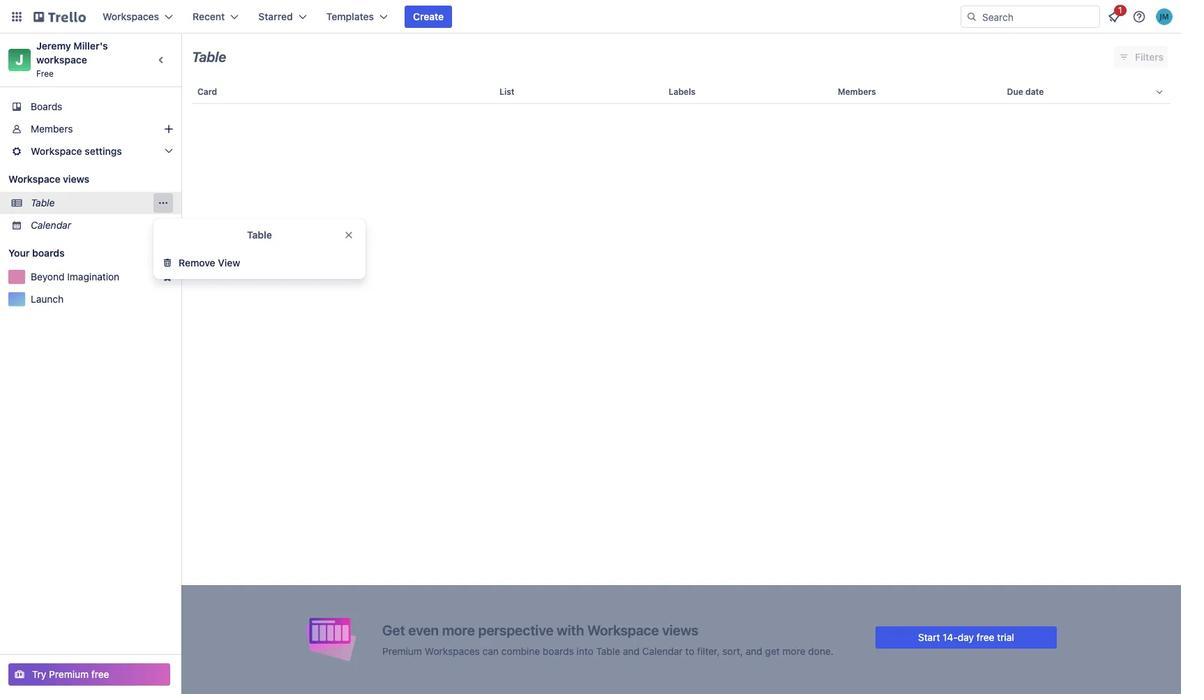 Task type: vqa. For each thing, say whether or not it's contained in the screenshot.
Worldwide
no



Task type: describe. For each thing, give the bounding box(es) containing it.
members link
[[0, 118, 182, 140]]

list button
[[494, 75, 664, 109]]

table down the workspace views at left
[[31, 197, 55, 209]]

start
[[919, 631, 941, 643]]

premium inside get even more perspective with workspace views premium workspaces can combine boards into table and calendar to filter, sort, and get more done.
[[383, 645, 422, 657]]

table up remove view button
[[247, 229, 272, 241]]

settings
[[85, 145, 122, 157]]

create
[[413, 10, 444, 22]]

workspaces button
[[94, 6, 182, 28]]

calendar link
[[31, 219, 173, 232]]

primary element
[[0, 0, 1182, 34]]

into
[[577, 645, 594, 657]]

due
[[1008, 87, 1024, 97]]

start 14-day free trial link
[[876, 627, 1057, 649]]

your boards
[[8, 247, 65, 259]]

workspace
[[36, 54, 87, 66]]

miller's
[[74, 40, 108, 52]]

Table text field
[[192, 44, 226, 71]]

beyond imagination
[[31, 271, 120, 283]]

day
[[958, 631, 975, 643]]

j
[[16, 52, 24, 68]]

open information menu image
[[1133, 10, 1147, 24]]

table link
[[31, 196, 154, 210]]

can
[[483, 645, 499, 657]]

beyond imagination link
[[31, 270, 156, 284]]

remove
[[179, 257, 216, 269]]

combine
[[502, 645, 540, 657]]

date
[[1026, 87, 1045, 97]]

Search field
[[978, 6, 1100, 27]]

j link
[[8, 49, 31, 71]]

card button
[[192, 75, 494, 109]]

calendar inside calendar link
[[31, 219, 71, 231]]

get
[[766, 645, 780, 657]]

with
[[557, 622, 585, 638]]

filter,
[[697, 645, 720, 657]]

jeremy miller's workspace free
[[36, 40, 111, 79]]

imagination
[[67, 271, 120, 283]]

done.
[[809, 645, 834, 657]]

table containing card
[[182, 75, 1182, 695]]

boards link
[[0, 96, 182, 118]]

sort,
[[723, 645, 744, 657]]

workspace views
[[8, 173, 89, 185]]

view
[[218, 257, 240, 269]]

starred button
[[250, 6, 315, 28]]

even
[[409, 622, 439, 638]]

your
[[8, 247, 30, 259]]

beyond
[[31, 271, 65, 283]]

perspective
[[478, 622, 554, 638]]

2 and from the left
[[746, 645, 763, 657]]

list
[[500, 87, 515, 97]]

row inside table
[[192, 75, 1171, 109]]

free
[[36, 68, 54, 79]]

workspace navigation collapse icon image
[[152, 50, 172, 70]]

due date
[[1008, 87, 1045, 97]]

recent button
[[184, 6, 247, 28]]



Task type: locate. For each thing, give the bounding box(es) containing it.
jeremy miller's workspace link
[[36, 40, 111, 66]]

premium down get on the left bottom of the page
[[383, 645, 422, 657]]

search image
[[967, 11, 978, 22]]

workspaces down even
[[425, 645, 480, 657]]

1 horizontal spatial more
[[783, 645, 806, 657]]

0 horizontal spatial workspaces
[[103, 10, 159, 22]]

recent
[[193, 10, 225, 22]]

0 horizontal spatial more
[[442, 622, 475, 638]]

0 vertical spatial workspaces
[[103, 10, 159, 22]]

launch link
[[31, 292, 173, 306]]

filters
[[1136, 51, 1164, 63]]

get
[[383, 622, 405, 638]]

labels
[[669, 87, 696, 97]]

table
[[182, 75, 1182, 695]]

jeremy miller (jeremymiller198) image
[[1157, 8, 1173, 25]]

0 vertical spatial workspace
[[31, 145, 82, 157]]

table right into in the bottom of the page
[[597, 645, 621, 657]]

labels button
[[664, 75, 833, 109]]

0 horizontal spatial boards
[[32, 247, 65, 259]]

views up to
[[663, 622, 699, 638]]

workspaces
[[103, 10, 159, 22], [425, 645, 480, 657]]

free right try
[[91, 669, 109, 681]]

boards up beyond
[[32, 247, 65, 259]]

boards down with
[[543, 645, 574, 657]]

0 horizontal spatial premium
[[49, 669, 89, 681]]

1 vertical spatial free
[[91, 669, 109, 681]]

0 horizontal spatial members
[[31, 123, 73, 135]]

start 14-day free trial
[[919, 631, 1015, 643]]

more right get on the bottom right of the page
[[783, 645, 806, 657]]

premium right try
[[49, 669, 89, 681]]

1 vertical spatial workspaces
[[425, 645, 480, 657]]

get even more perspective with workspace views premium workspaces can combine boards into table and calendar to filter, sort, and get more done.
[[383, 622, 834, 657]]

1 vertical spatial more
[[783, 645, 806, 657]]

0 vertical spatial more
[[442, 622, 475, 638]]

templates
[[326, 10, 374, 22]]

launch
[[31, 293, 64, 305]]

workspace
[[31, 145, 82, 157], [8, 173, 60, 185], [588, 622, 659, 638]]

0 vertical spatial boards
[[32, 247, 65, 259]]

workspaces inside get even more perspective with workspace views premium workspaces can combine boards into table and calendar to filter, sort, and get more done.
[[425, 645, 480, 657]]

more right even
[[442, 622, 475, 638]]

workspace inside workspace settings dropdown button
[[31, 145, 82, 157]]

templates button
[[318, 6, 397, 28]]

row containing card
[[192, 75, 1171, 109]]

0 horizontal spatial views
[[63, 173, 89, 185]]

members inside button
[[838, 87, 877, 97]]

1 horizontal spatial calendar
[[643, 645, 683, 657]]

14-
[[943, 631, 958, 643]]

card
[[198, 87, 217, 97]]

1 horizontal spatial boards
[[543, 645, 574, 657]]

views down workspace settings
[[63, 173, 89, 185]]

1 vertical spatial premium
[[49, 669, 89, 681]]

starred icon image
[[162, 272, 173, 283]]

jeremy
[[36, 40, 71, 52]]

more
[[442, 622, 475, 638], [783, 645, 806, 657]]

1 vertical spatial views
[[663, 622, 699, 638]]

and left get on the bottom right of the page
[[746, 645, 763, 657]]

close popover image
[[343, 230, 355, 241]]

0 horizontal spatial calendar
[[31, 219, 71, 231]]

premium inside button
[[49, 669, 89, 681]]

0 horizontal spatial free
[[91, 669, 109, 681]]

calendar up your boards
[[31, 219, 71, 231]]

members
[[838, 87, 877, 97], [31, 123, 73, 135]]

1 vertical spatial members
[[31, 123, 73, 135]]

0 vertical spatial views
[[63, 173, 89, 185]]

free inside button
[[91, 669, 109, 681]]

calendar
[[31, 219, 71, 231], [643, 645, 683, 657]]

free
[[977, 631, 995, 643], [91, 669, 109, 681]]

and right into in the bottom of the page
[[623, 645, 640, 657]]

workspace down workspace settings
[[8, 173, 60, 185]]

create button
[[405, 6, 452, 28]]

0 vertical spatial calendar
[[31, 219, 71, 231]]

calendar left to
[[643, 645, 683, 657]]

members button
[[833, 75, 1002, 109]]

views inside get even more perspective with workspace views premium workspaces can combine boards into table and calendar to filter, sort, and get more done.
[[663, 622, 699, 638]]

table inside get even more perspective with workspace views premium workspaces can combine boards into table and calendar to filter, sort, and get more done.
[[597, 645, 621, 657]]

1 horizontal spatial free
[[977, 631, 995, 643]]

add board image
[[162, 248, 173, 259]]

workspace settings
[[31, 145, 122, 157]]

1 notification image
[[1106, 8, 1123, 25]]

starred
[[258, 10, 293, 22]]

1 vertical spatial calendar
[[643, 645, 683, 657]]

calendar inside get even more perspective with workspace views premium workspaces can combine boards into table and calendar to filter, sort, and get more done.
[[643, 645, 683, 657]]

and
[[623, 645, 640, 657], [746, 645, 763, 657]]

boards
[[31, 101, 62, 112]]

0 vertical spatial premium
[[383, 645, 422, 657]]

menu
[[154, 193, 173, 213]]

your boards with 2 items element
[[8, 245, 141, 262]]

back to home image
[[34, 6, 86, 28]]

remove view
[[179, 257, 240, 269]]

workspace up the workspace views at left
[[31, 145, 82, 157]]

workspace settings button
[[0, 140, 182, 163]]

workspaces up the miller's
[[103, 10, 159, 22]]

try
[[32, 669, 46, 681]]

1 horizontal spatial views
[[663, 622, 699, 638]]

trial
[[998, 631, 1015, 643]]

0 vertical spatial free
[[977, 631, 995, 643]]

1 and from the left
[[623, 645, 640, 657]]

table
[[192, 49, 226, 65], [31, 197, 55, 209], [247, 229, 272, 241], [597, 645, 621, 657]]

1 horizontal spatial and
[[746, 645, 763, 657]]

workspace inside get even more perspective with workspace views premium workspaces can combine boards into table and calendar to filter, sort, and get more done.
[[588, 622, 659, 638]]

workspace actions menu image
[[158, 198, 169, 209]]

1 horizontal spatial members
[[838, 87, 877, 97]]

1 horizontal spatial workspaces
[[425, 645, 480, 657]]

workspaces inside popup button
[[103, 10, 159, 22]]

boards inside get even more perspective with workspace views premium workspaces can combine boards into table and calendar to filter, sort, and get more done.
[[543, 645, 574, 657]]

premium
[[383, 645, 422, 657], [49, 669, 89, 681]]

workspace for workspace settings
[[31, 145, 82, 157]]

1 vertical spatial boards
[[543, 645, 574, 657]]

try premium free
[[32, 669, 109, 681]]

0 vertical spatial members
[[838, 87, 877, 97]]

workspace up into in the bottom of the page
[[588, 622, 659, 638]]

table up card
[[192, 49, 226, 65]]

1 vertical spatial workspace
[[8, 173, 60, 185]]

free right day
[[977, 631, 995, 643]]

boards
[[32, 247, 65, 259], [543, 645, 574, 657]]

to
[[686, 645, 695, 657]]

try premium free button
[[8, 664, 170, 686]]

row
[[192, 75, 1171, 109]]

workspace for workspace views
[[8, 173, 60, 185]]

1 horizontal spatial premium
[[383, 645, 422, 657]]

remove view button
[[154, 252, 366, 274]]

due date button
[[1002, 75, 1171, 109]]

2 vertical spatial workspace
[[588, 622, 659, 638]]

0 horizontal spatial and
[[623, 645, 640, 657]]

filters button
[[1115, 46, 1169, 68]]

views
[[63, 173, 89, 185], [663, 622, 699, 638]]



